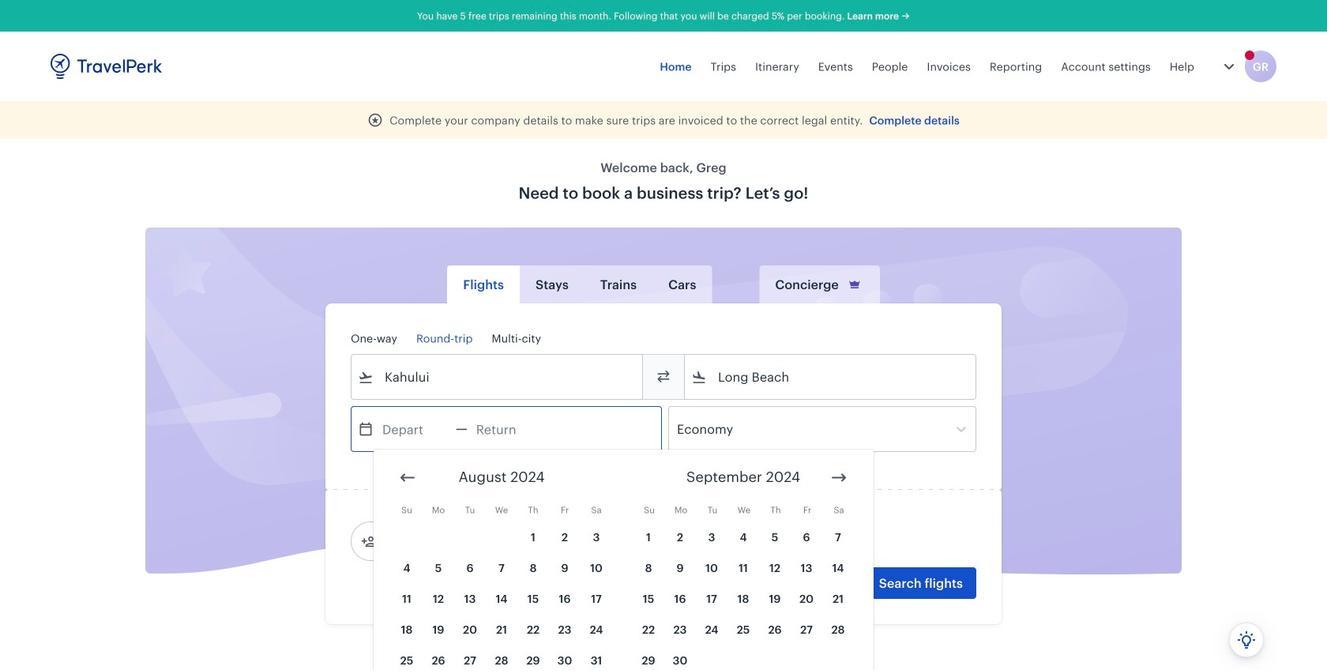 Task type: describe. For each thing, give the bounding box(es) containing it.
move forward to switch to the next month. image
[[830, 468, 849, 487]]

Add first traveler search field
[[377, 529, 541, 554]]

calendar application
[[374, 450, 1327, 670]]



Task type: locate. For each thing, give the bounding box(es) containing it.
To search field
[[707, 364, 955, 390]]

Return text field
[[468, 407, 550, 451]]

From search field
[[374, 364, 622, 390]]

move backward to switch to the previous month. image
[[398, 468, 417, 487]]

Depart text field
[[374, 407, 456, 451]]



